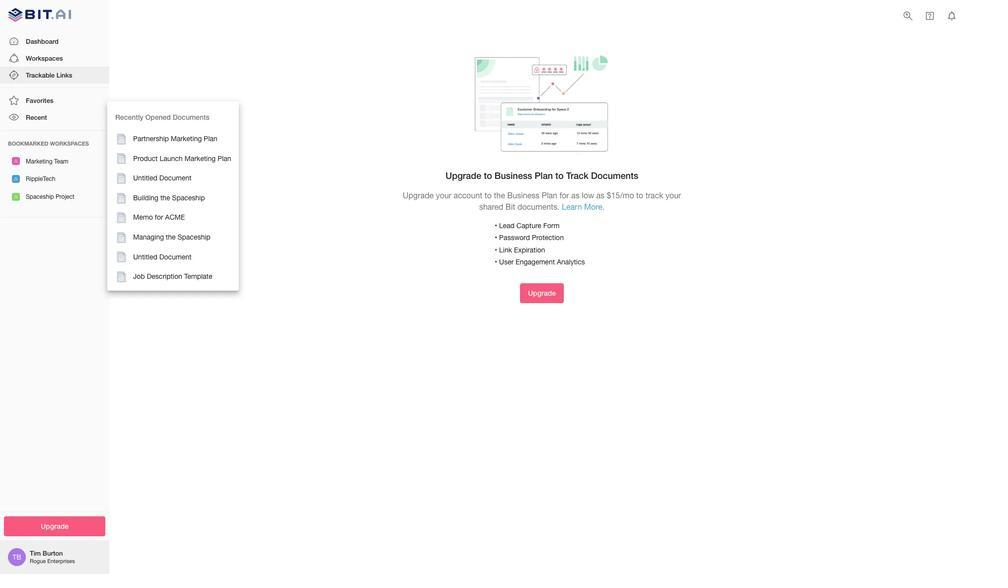 Task type: describe. For each thing, give the bounding box(es) containing it.
marketing team button
[[0, 152, 109, 170]]

documents inside menu
[[173, 113, 210, 121]]

plan inside upgrade your account to the business plan for as low as $15/mo to track your shared bit documents.
[[542, 191, 558, 200]]

bit
[[506, 202, 516, 211]]

workspaces
[[50, 140, 89, 146]]

favorites button
[[0, 92, 109, 109]]

1 • from the top
[[495, 221, 497, 229]]

opened
[[145, 113, 171, 121]]

recently opened documents menu
[[107, 101, 239, 291]]

form
[[544, 221, 560, 229]]

managing the spaceship
[[133, 233, 211, 241]]

tim
[[30, 549, 41, 557]]

2 your from the left
[[666, 191, 682, 200]]

spaceship project button
[[0, 188, 109, 205]]

trackable links button
[[0, 67, 109, 84]]

for inside 'menu item'
[[155, 213, 163, 221]]

burton
[[43, 549, 63, 557]]

password
[[499, 234, 530, 242]]

job description template
[[133, 272, 212, 280]]

memo
[[133, 213, 153, 221]]

capture
[[517, 221, 542, 229]]

partnership marketing plan
[[133, 135, 217, 143]]

documents.
[[518, 202, 560, 211]]

2 untitled from the top
[[133, 253, 157, 261]]

partnership marketing plan menu item
[[107, 129, 239, 149]]

expiration
[[514, 246, 545, 254]]

spaceship for managing the spaceship
[[178, 233, 211, 241]]

the for managing the spaceship
[[166, 233, 176, 241]]

upgrade your account to the business plan for as low as $15/mo to track your shared bit documents.
[[403, 191, 682, 211]]

spaceship for building the spaceship
[[172, 194, 205, 202]]

upgrade inside upgrade your account to the business plan for as low as $15/mo to track your shared bit documents.
[[403, 191, 434, 200]]

0 vertical spatial business
[[495, 170, 532, 181]]

link
[[499, 246, 512, 254]]

engagement
[[516, 258, 555, 266]]

enterprises
[[47, 558, 75, 564]]

document for untitled document menu item related to 1st untitled document link
[[159, 174, 192, 182]]

building
[[133, 194, 158, 202]]

memo for acme menu item
[[107, 208, 239, 228]]

template
[[184, 272, 212, 280]]

learn
[[562, 202, 582, 211]]

dashboard button
[[0, 33, 109, 50]]

untitled document menu item for 1st untitled document link
[[107, 169, 239, 188]]

2 • from the top
[[495, 234, 497, 242]]

1 untitled document link from the top
[[107, 169, 239, 188]]

lead
[[499, 221, 515, 229]]

trackable
[[26, 71, 55, 79]]

favorites
[[26, 97, 53, 104]]

track
[[566, 170, 589, 181]]

memo for acme link
[[107, 208, 239, 228]]

more.
[[585, 202, 605, 211]]

1 vertical spatial documents
[[591, 170, 639, 181]]

marketing inside product launch marketing plan menu item
[[185, 154, 216, 162]]

tb
[[13, 553, 21, 561]]

trackable links
[[26, 71, 72, 79]]

1 as from the left
[[572, 191, 580, 200]]

job description template link
[[107, 267, 239, 287]]

2 as from the left
[[597, 191, 605, 200]]

recently
[[115, 113, 143, 121]]

job description template menu item
[[107, 267, 239, 287]]

4 • from the top
[[495, 258, 497, 266]]

marketing inside partnership marketing plan menu item
[[171, 135, 202, 143]]

protection
[[532, 234, 564, 242]]

rogue
[[30, 558, 46, 564]]

description
[[147, 272, 182, 280]]

spaceship project
[[26, 193, 74, 200]]

upgrade to business plan to track documents
[[446, 170, 639, 181]]

links
[[56, 71, 72, 79]]

account
[[454, 191, 483, 200]]

project
[[56, 193, 74, 200]]

rippletech button
[[0, 170, 109, 188]]



Task type: vqa. For each thing, say whether or not it's contained in the screenshot.
Search Documents, Folders And Workspaces... text field
no



Task type: locate. For each thing, give the bounding box(es) containing it.
untitled document up building the spaceship
[[133, 174, 192, 182]]

untitled
[[133, 174, 157, 182], [133, 253, 157, 261]]

1 vertical spatial untitled document menu item
[[107, 247, 239, 267]]

product launch marketing plan link
[[107, 149, 239, 169]]

business
[[495, 170, 532, 181], [508, 191, 540, 200]]

shared
[[480, 202, 504, 211]]

learn more.
[[562, 202, 605, 211]]

•
[[495, 221, 497, 229], [495, 234, 497, 242], [495, 246, 497, 254], [495, 258, 497, 266]]

job
[[133, 272, 145, 280]]

recently opened documents
[[115, 113, 210, 121]]

dashboard
[[26, 37, 59, 45]]

partnership
[[133, 135, 169, 143]]

the down memo for acme 'menu item'
[[166, 233, 176, 241]]

upgrade button up "burton"
[[4, 516, 105, 536]]

low
[[582, 191, 594, 200]]

untitled document menu item for 1st untitled document link from the bottom
[[107, 247, 239, 267]]

1 horizontal spatial as
[[597, 191, 605, 200]]

bookmarked workspaces
[[8, 140, 89, 146]]

workspaces button
[[0, 50, 109, 67]]

analytics
[[557, 258, 585, 266]]

the inside menu item
[[166, 233, 176, 241]]

0 vertical spatial untitled document
[[133, 174, 192, 182]]

untitled document for 1st untitled document link
[[133, 174, 192, 182]]

1 vertical spatial business
[[508, 191, 540, 200]]

untitled down the product
[[133, 174, 157, 182]]

workspaces
[[26, 54, 63, 62]]

spaceship inside 'menu item'
[[172, 194, 205, 202]]

plan inside partnership marketing plan menu item
[[204, 135, 217, 143]]

1 horizontal spatial documents
[[591, 170, 639, 181]]

$15/mo
[[607, 191, 634, 200]]

1 your from the left
[[436, 191, 452, 200]]

as right low
[[597, 191, 605, 200]]

upgrade button
[[520, 283, 564, 303], [4, 516, 105, 536]]

2 document from the top
[[159, 253, 192, 261]]

1 vertical spatial untitled document
[[133, 253, 192, 261]]

1 document from the top
[[159, 174, 192, 182]]

1 untitled document menu item from the top
[[107, 169, 239, 188]]

upgrade
[[446, 170, 482, 181], [403, 191, 434, 200], [528, 289, 556, 297], [41, 522, 69, 530]]

untitled document link
[[107, 169, 239, 188], [107, 247, 239, 267]]

marketing inside marketing team button
[[26, 158, 52, 165]]

• left the password at the top right of page
[[495, 234, 497, 242]]

spaceship inside button
[[26, 193, 54, 200]]

• left link
[[495, 246, 497, 254]]

untitled down "managing"
[[133, 253, 157, 261]]

product launch marketing plan menu item
[[107, 149, 239, 169]]

your
[[436, 191, 452, 200], [666, 191, 682, 200]]

spaceship
[[26, 193, 54, 200], [172, 194, 205, 202], [178, 233, 211, 241]]

bookmarked
[[8, 140, 48, 146]]

building the spaceship link
[[107, 188, 239, 208]]

0 vertical spatial upgrade button
[[520, 283, 564, 303]]

for inside upgrade your account to the business plan for as low as $15/mo to track your shared bit documents.
[[560, 191, 569, 200]]

managing the spaceship menu item
[[107, 228, 239, 247]]

0 horizontal spatial upgrade button
[[4, 516, 105, 536]]

untitled document for 1st untitled document link from the bottom
[[133, 253, 192, 261]]

spaceship down rippletech
[[26, 193, 54, 200]]

0 horizontal spatial documents
[[173, 113, 210, 121]]

0 vertical spatial for
[[560, 191, 569, 200]]

partnership marketing plan link
[[107, 129, 239, 149]]

documents
[[173, 113, 210, 121], [591, 170, 639, 181]]

0 horizontal spatial as
[[572, 191, 580, 200]]

0 horizontal spatial your
[[436, 191, 452, 200]]

1 vertical spatial untitled document link
[[107, 247, 239, 267]]

1 vertical spatial document
[[159, 253, 192, 261]]

tim burton rogue enterprises
[[30, 549, 75, 564]]

0 vertical spatial document
[[159, 174, 192, 182]]

• lead capture form • password protection • link expiration • user engagement analytics
[[495, 221, 585, 266]]

marketing right launch
[[185, 154, 216, 162]]

• left the lead
[[495, 221, 497, 229]]

building the spaceship
[[133, 194, 205, 202]]

for
[[560, 191, 569, 200], [155, 213, 163, 221]]

1 horizontal spatial upgrade button
[[520, 283, 564, 303]]

2 untitled document from the top
[[133, 253, 192, 261]]

recent button
[[0, 109, 109, 126]]

0 vertical spatial untitled document menu item
[[107, 169, 239, 188]]

1 horizontal spatial for
[[560, 191, 569, 200]]

the right building
[[160, 194, 170, 202]]

your right track at right
[[666, 191, 682, 200]]

3 • from the top
[[495, 246, 497, 254]]

track
[[646, 191, 664, 200]]

marketing up product launch marketing plan
[[171, 135, 202, 143]]

1 horizontal spatial your
[[666, 191, 682, 200]]

spaceship down "acme"
[[178, 233, 211, 241]]

product
[[133, 154, 158, 162]]

0 vertical spatial documents
[[173, 113, 210, 121]]

for up learn at the right of the page
[[560, 191, 569, 200]]

memo for acme
[[133, 213, 185, 221]]

untitled document up the description
[[133, 253, 192, 261]]

managing
[[133, 233, 164, 241]]

the inside upgrade your account to the business plan for as low as $15/mo to track your shared bit documents.
[[494, 191, 505, 200]]

marketing up rippletech
[[26, 158, 52, 165]]

as
[[572, 191, 580, 200], [597, 191, 605, 200]]

0 vertical spatial untitled
[[133, 174, 157, 182]]

upgrade button down engagement
[[520, 283, 564, 303]]

document down managing the spaceship link on the left top
[[159, 253, 192, 261]]

recent
[[26, 113, 47, 121]]

spaceship up "acme"
[[172, 194, 205, 202]]

1 vertical spatial untitled
[[133, 253, 157, 261]]

1 vertical spatial upgrade button
[[4, 516, 105, 536]]

2 untitled document menu item from the top
[[107, 247, 239, 267]]

document
[[159, 174, 192, 182], [159, 253, 192, 261]]

as up learn at the right of the page
[[572, 191, 580, 200]]

your left account
[[436, 191, 452, 200]]

the for building the spaceship
[[160, 194, 170, 202]]

untitled document menu item
[[107, 169, 239, 188], [107, 247, 239, 267]]

1 untitled document from the top
[[133, 174, 192, 182]]

document for untitled document menu item related to 1st untitled document link from the bottom
[[159, 253, 192, 261]]

the inside 'menu item'
[[160, 194, 170, 202]]

for right memo
[[155, 213, 163, 221]]

to
[[484, 170, 492, 181], [556, 170, 564, 181], [485, 191, 492, 200], [637, 191, 644, 200]]

business inside upgrade your account to the business plan for as low as $15/mo to track your shared bit documents.
[[508, 191, 540, 200]]

the up the shared
[[494, 191, 505, 200]]

launch
[[160, 154, 183, 162]]

marketing
[[171, 135, 202, 143], [185, 154, 216, 162], [26, 158, 52, 165]]

documents up 'partnership marketing plan'
[[173, 113, 210, 121]]

plan
[[204, 135, 217, 143], [218, 154, 231, 162], [535, 170, 553, 181], [542, 191, 558, 200]]

marketing team
[[26, 158, 68, 165]]

the
[[494, 191, 505, 200], [160, 194, 170, 202], [166, 233, 176, 241]]

plan inside product launch marketing plan menu item
[[218, 154, 231, 162]]

acme
[[165, 213, 185, 221]]

rippletech
[[26, 176, 55, 182]]

product launch marketing plan
[[133, 154, 231, 162]]

untitled document
[[133, 174, 192, 182], [133, 253, 192, 261]]

• left user
[[495, 258, 497, 266]]

1 vertical spatial for
[[155, 213, 163, 221]]

2 untitled document link from the top
[[107, 247, 239, 267]]

learn more. link
[[562, 202, 605, 211]]

1 untitled from the top
[[133, 174, 157, 182]]

document down product launch marketing plan menu item on the left
[[159, 174, 192, 182]]

0 vertical spatial untitled document link
[[107, 169, 239, 188]]

team
[[54, 158, 68, 165]]

building the spaceship menu item
[[107, 188, 239, 208]]

spaceship inside menu item
[[178, 233, 211, 241]]

documents up $15/mo
[[591, 170, 639, 181]]

managing the spaceship link
[[107, 228, 239, 247]]

0 horizontal spatial for
[[155, 213, 163, 221]]

user
[[499, 258, 514, 266]]



